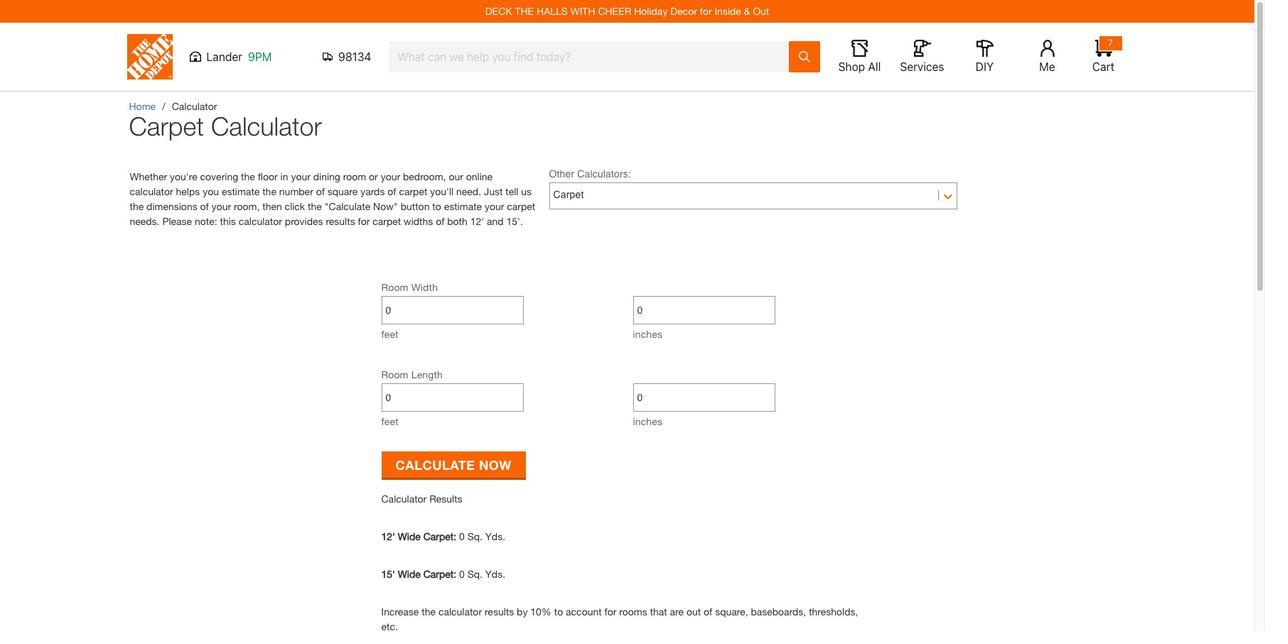 Task type: locate. For each thing, give the bounding box(es) containing it.
1 vertical spatial feet
[[381, 416, 399, 428]]

0 vertical spatial inches
[[633, 328, 662, 340]]

the up provides
[[308, 200, 322, 213]]

dimensions
[[146, 200, 197, 213]]

deck
[[485, 5, 512, 17]]

deck the halls with cheer holiday decor for inside & out
[[485, 5, 769, 17]]

calculator down 15' wide carpet: 0 sq. yds.
[[438, 606, 482, 618]]

wide right 15'
[[398, 569, 421, 581]]

covering
[[200, 171, 238, 183]]

sq. up 15' wide carpet: 0 sq. yds.
[[467, 531, 483, 543]]

calculator
[[172, 100, 217, 112], [211, 111, 322, 141], [381, 493, 427, 505]]

carpet down now"
[[373, 215, 401, 227]]

room left length
[[381, 369, 408, 381]]

carpet
[[399, 185, 427, 198], [507, 200, 535, 213], [373, 215, 401, 227]]

cart
[[1092, 60, 1114, 73]]

of
[[316, 185, 325, 198], [388, 185, 396, 198], [200, 200, 209, 213], [436, 215, 444, 227], [704, 606, 712, 618]]

increase
[[381, 606, 419, 618]]

1 vertical spatial results
[[485, 606, 514, 618]]

now
[[479, 457, 512, 473]]

results left by
[[485, 606, 514, 618]]

1 vertical spatial carpet:
[[423, 569, 456, 581]]

1 carpet: from the top
[[423, 531, 456, 543]]

1 vertical spatial yds.
[[485, 569, 505, 581]]

0 vertical spatial estimate
[[222, 185, 260, 198]]

1 0 from the top
[[459, 531, 465, 543]]

room
[[343, 171, 366, 183]]

calculator inside increase the calculator results by 10% to account for rooms that are out of square, baseboards, thresholds, etc.
[[438, 606, 482, 618]]

needs.
[[130, 215, 160, 227]]

halls
[[537, 5, 568, 17]]

deck the halls with cheer holiday decor for inside & out link
[[485, 5, 769, 17]]

estimate up both on the top left of the page
[[444, 200, 482, 213]]

12' up 15'
[[381, 531, 395, 543]]

carpet up 'button'
[[399, 185, 427, 198]]

for left inside
[[700, 5, 712, 17]]

12' wide carpet: 0 sq. yds.
[[381, 531, 505, 543]]

2 vertical spatial calculator
[[438, 606, 482, 618]]

carpet down other
[[553, 189, 584, 201]]

0 horizontal spatial to
[[432, 200, 441, 213]]

shop all
[[838, 60, 881, 73]]

yards
[[360, 185, 385, 198]]

carpet: down 12' wide carpet: 0 sq. yds.
[[423, 569, 456, 581]]

0 vertical spatial carpet
[[129, 111, 204, 141]]

results down the "calculate in the top left of the page
[[326, 215, 355, 227]]

2 inches from the top
[[633, 416, 662, 428]]

1 inches from the top
[[633, 328, 662, 340]]

yds.
[[485, 531, 505, 543], [485, 569, 505, 581]]

the home depot logo image
[[127, 34, 172, 80]]

or
[[369, 171, 378, 183]]

etc.
[[381, 621, 398, 632]]

1 vertical spatial to
[[554, 606, 563, 618]]

1 vertical spatial estimate
[[444, 200, 482, 213]]

inches
[[633, 328, 662, 340], [633, 416, 662, 428]]

yds. down 12' wide carpet: 0 sq. yds.
[[485, 569, 505, 581]]

1 vertical spatial wide
[[398, 569, 421, 581]]

carpet: up 15' wide carpet: 0 sq. yds.
[[423, 531, 456, 543]]

just
[[484, 185, 503, 198]]

to down you'll on the top left of page
[[432, 200, 441, 213]]

of left both on the top left of the page
[[436, 215, 444, 227]]

wide
[[398, 531, 421, 543], [398, 569, 421, 581]]

7
[[1108, 38, 1113, 48]]

estimate up room,
[[222, 185, 260, 198]]

carpet up you're
[[129, 111, 204, 141]]

calculator down the whether
[[130, 185, 173, 198]]

2 yds. from the top
[[485, 569, 505, 581]]

0 horizontal spatial results
[[326, 215, 355, 227]]

estimate
[[222, 185, 260, 198], [444, 200, 482, 213]]

room left width on the top left of the page
[[381, 281, 408, 294]]

for down the "calculate in the top left of the page
[[358, 215, 370, 227]]

tell
[[506, 185, 518, 198]]

provides
[[285, 215, 323, 227]]

0 vertical spatial for
[[700, 5, 712, 17]]

the inside increase the calculator results by 10% to account for rooms that are out of square, baseboards, thresholds, etc.
[[422, 606, 436, 618]]

calculate
[[396, 457, 475, 473]]

1 horizontal spatial to
[[554, 606, 563, 618]]

results inside increase the calculator results by 10% to account for rooms that are out of square, baseboards, thresholds, etc.
[[485, 606, 514, 618]]

to inside whether you're covering the floor in your dining room    or your bedroom, our online calculator helps you estimate the number    of square yards of carpet you'll need. just tell us the dimensions    of your room, then click the "calculate now" button to estimate your    carpet needs. please note: this calculator provides results    for carpet widths of both 12' and 15'.
[[432, 200, 441, 213]]

2 carpet: from the top
[[423, 569, 456, 581]]

0 horizontal spatial 12'
[[381, 531, 395, 543]]

2 horizontal spatial for
[[700, 5, 712, 17]]

carpet down us
[[507, 200, 535, 213]]

you
[[203, 185, 219, 198]]

bedroom,
[[403, 171, 446, 183]]

0 vertical spatial yds.
[[485, 531, 505, 543]]

me button
[[1024, 40, 1070, 74]]

1 horizontal spatial for
[[604, 606, 616, 618]]

0 down results
[[459, 531, 465, 543]]

1 horizontal spatial results
[[485, 606, 514, 618]]

are
[[670, 606, 684, 618]]

0 horizontal spatial for
[[358, 215, 370, 227]]

sq. for 15' wide carpet:
[[467, 569, 483, 581]]

1 horizontal spatial calculator
[[239, 215, 282, 227]]

other calculators:
[[549, 168, 631, 180]]

of right out
[[704, 606, 712, 618]]

1 vertical spatial 0
[[459, 569, 465, 581]]

room
[[381, 281, 408, 294], [381, 369, 408, 381]]

12' left and
[[470, 215, 484, 227]]

calculators:
[[577, 168, 631, 180]]

width
[[411, 281, 438, 294]]

1 wide from the top
[[398, 531, 421, 543]]

1 room from the top
[[381, 281, 408, 294]]

carpet: for 15' wide carpet:
[[423, 569, 456, 581]]

0 vertical spatial to
[[432, 200, 441, 213]]

dining
[[313, 171, 340, 183]]

0 vertical spatial sq.
[[467, 531, 483, 543]]

1 sq. from the top
[[467, 531, 483, 543]]

0 vertical spatial carpet:
[[423, 531, 456, 543]]

0 down 12' wide carpet: 0 sq. yds.
[[459, 569, 465, 581]]

12'
[[470, 215, 484, 227], [381, 531, 395, 543]]

click
[[285, 200, 305, 213]]

calculate now
[[396, 457, 512, 473]]

2 horizontal spatial calculator
[[438, 606, 482, 618]]

calculator results
[[381, 493, 462, 505]]

calculator left results
[[381, 493, 427, 505]]

feet up room length
[[381, 328, 399, 340]]

results
[[429, 493, 462, 505]]

carpet inside home / calculator carpet calculator
[[129, 111, 204, 141]]

0 horizontal spatial carpet
[[129, 111, 204, 141]]

diy button
[[962, 40, 1007, 74]]

room for room length
[[381, 369, 408, 381]]

0 vertical spatial feet
[[381, 328, 399, 340]]

of up now"
[[388, 185, 396, 198]]

0 vertical spatial 0
[[459, 531, 465, 543]]

to
[[432, 200, 441, 213], [554, 606, 563, 618]]

feet down room length
[[381, 416, 399, 428]]

1 feet from the top
[[381, 328, 399, 340]]

1 horizontal spatial carpet
[[553, 189, 584, 201]]

feet
[[381, 328, 399, 340], [381, 416, 399, 428]]

1 vertical spatial inches
[[633, 416, 662, 428]]

1 horizontal spatial estimate
[[444, 200, 482, 213]]

0 vertical spatial wide
[[398, 531, 421, 543]]

2 vertical spatial for
[[604, 606, 616, 618]]

results
[[326, 215, 355, 227], [485, 606, 514, 618]]

1 horizontal spatial 12'
[[470, 215, 484, 227]]

the
[[241, 171, 255, 183], [262, 185, 276, 198], [130, 200, 144, 213], [308, 200, 322, 213], [422, 606, 436, 618]]

thresholds,
[[809, 606, 858, 618]]

both
[[447, 215, 468, 227]]

that
[[650, 606, 667, 618]]

1 vertical spatial sq.
[[467, 569, 483, 581]]

cheer
[[598, 5, 631, 17]]

0 vertical spatial results
[[326, 215, 355, 227]]

of up note:
[[200, 200, 209, 213]]

wide down calculator results
[[398, 531, 421, 543]]

yds. up 15' wide carpet: 0 sq. yds.
[[485, 531, 505, 543]]

2 room from the top
[[381, 369, 408, 381]]

2 wide from the top
[[398, 569, 421, 581]]

for inside whether you're covering the floor in your dining room    or your bedroom, our online calculator helps you estimate the number    of square yards of carpet you'll need. just tell us the dimensions    of your room, then click the "calculate now" button to estimate your    carpet needs. please note: this calculator provides results    for carpet widths of both 12' and 15'.
[[358, 215, 370, 227]]

sq.
[[467, 531, 483, 543], [467, 569, 483, 581]]

calculator
[[130, 185, 173, 198], [239, 215, 282, 227], [438, 606, 482, 618]]

2 feet from the top
[[381, 416, 399, 428]]

sq. down 12' wide carpet: 0 sq. yds.
[[467, 569, 483, 581]]

0 horizontal spatial calculator
[[130, 185, 173, 198]]

1 vertical spatial carpet
[[507, 200, 535, 213]]

0 vertical spatial 12'
[[470, 215, 484, 227]]

1 vertical spatial room
[[381, 369, 408, 381]]

for left "rooms"
[[604, 606, 616, 618]]

services button
[[899, 40, 945, 74]]

out
[[686, 606, 701, 618]]

0
[[459, 531, 465, 543], [459, 569, 465, 581]]

this
[[220, 215, 236, 227]]

baseboards,
[[751, 606, 806, 618]]

1 vertical spatial for
[[358, 215, 370, 227]]

0 vertical spatial room
[[381, 281, 408, 294]]

None number field
[[386, 297, 519, 324], [637, 297, 771, 324], [386, 384, 519, 412], [637, 384, 771, 412], [386, 297, 519, 324], [637, 297, 771, 324], [386, 384, 519, 412], [637, 384, 771, 412]]

the left floor
[[241, 171, 255, 183]]

lander 9pm
[[206, 50, 272, 63]]

the down floor
[[262, 185, 276, 198]]

carpet
[[129, 111, 204, 141], [553, 189, 584, 201]]

2 0 from the top
[[459, 569, 465, 581]]

lander
[[206, 50, 242, 63]]

the right increase on the left
[[422, 606, 436, 618]]

calculator down then
[[239, 215, 282, 227]]

increase the calculator results by 10% to account for rooms that are out of square, baseboards, thresholds, etc.
[[381, 606, 858, 632]]

1 yds. from the top
[[485, 531, 505, 543]]

15'
[[381, 569, 395, 581]]

1 vertical spatial carpet
[[553, 189, 584, 201]]

diy
[[976, 60, 994, 73]]

to right 10%
[[554, 606, 563, 618]]

2 sq. from the top
[[467, 569, 483, 581]]

to inside increase the calculator results by 10% to account for rooms that are out of square, baseboards, thresholds, etc.
[[554, 606, 563, 618]]



Task type: vqa. For each thing, say whether or not it's contained in the screenshot.
the leftmost Carpet
yes



Task type: describe. For each thing, give the bounding box(es) containing it.
inside
[[715, 5, 741, 17]]

the up needs.
[[130, 200, 144, 213]]

now"
[[373, 200, 398, 213]]

/
[[162, 100, 165, 112]]

note:
[[195, 215, 217, 227]]

length
[[411, 369, 443, 381]]

wide for 15'
[[398, 569, 421, 581]]

of down dining
[[316, 185, 325, 198]]

your up this
[[212, 200, 231, 213]]

carpet button
[[553, 184, 953, 205]]

shop all button
[[837, 40, 882, 74]]

services
[[900, 60, 944, 73]]

10%
[[530, 606, 551, 618]]

decor
[[670, 5, 697, 17]]

"calculate
[[325, 200, 370, 213]]

calculator up floor
[[211, 111, 322, 141]]

1 vertical spatial calculator
[[239, 215, 282, 227]]

helps
[[176, 185, 200, 198]]

0 horizontal spatial estimate
[[222, 185, 260, 198]]

us
[[521, 185, 532, 198]]

square
[[327, 185, 358, 198]]

98134
[[338, 50, 371, 63]]

account
[[566, 606, 602, 618]]

0 vertical spatial calculator
[[130, 185, 173, 198]]

carpet inside popup button
[[553, 189, 584, 201]]

shop
[[838, 60, 865, 73]]

12' inside whether you're covering the floor in your dining room    or your bedroom, our online calculator helps you estimate the number    of square yards of carpet you'll need. just tell us the dimensions    of your room, then click the "calculate now" button to estimate your    carpet needs. please note: this calculator provides results    for carpet widths of both 12' and 15'.
[[470, 215, 484, 227]]

feet for room width
[[381, 328, 399, 340]]

with
[[571, 5, 595, 17]]

15' wide carpet: 0 sq. yds.
[[381, 569, 505, 581]]

room,
[[234, 200, 260, 213]]

cart 7
[[1092, 38, 1114, 73]]

home
[[129, 100, 156, 112]]

15'.
[[506, 215, 523, 227]]

me
[[1039, 60, 1055, 73]]

0 for 15' wide carpet:
[[459, 569, 465, 581]]

widths
[[404, 215, 433, 227]]

your up and
[[485, 200, 504, 213]]

whether you're covering the floor in your dining room    or your bedroom, our online calculator helps you estimate the number    of square yards of carpet you'll need. just tell us the dimensions    of your room, then click the "calculate now" button to estimate your    carpet needs. please note: this calculator provides results    for carpet widths of both 12' and 15'.
[[130, 171, 535, 227]]

button
[[401, 200, 430, 213]]

sq. for 12' wide carpet:
[[467, 531, 483, 543]]

room for room width
[[381, 281, 408, 294]]

out
[[753, 5, 769, 17]]

feet for room length
[[381, 416, 399, 428]]

floor
[[258, 171, 278, 183]]

calculate now button
[[381, 452, 526, 478]]

then
[[262, 200, 282, 213]]

0 vertical spatial carpet
[[399, 185, 427, 198]]

&
[[744, 5, 750, 17]]

home link
[[129, 100, 156, 112]]

our
[[449, 171, 463, 183]]

inches for width
[[633, 328, 662, 340]]

need.
[[456, 185, 481, 198]]

What can we help you find today? search field
[[398, 42, 788, 72]]

wide for 12'
[[398, 531, 421, 543]]

you'll
[[430, 185, 454, 198]]

online
[[466, 171, 493, 183]]

yds. for 12' wide carpet: 0 sq. yds.
[[485, 531, 505, 543]]

your up number
[[291, 171, 310, 183]]

whether
[[130, 171, 167, 183]]

for inside increase the calculator results by 10% to account for rooms that are out of square, baseboards, thresholds, etc.
[[604, 606, 616, 618]]

98134 button
[[322, 50, 371, 64]]

results inside whether you're covering the floor in your dining room    or your bedroom, our online calculator helps you estimate the number    of square yards of carpet you'll need. just tell us the dimensions    of your room, then click the "calculate now" button to estimate your    carpet needs. please note: this calculator provides results    for carpet widths of both 12' and 15'.
[[326, 215, 355, 227]]

1 vertical spatial 12'
[[381, 531, 395, 543]]

and
[[487, 215, 504, 227]]

inches for length
[[633, 416, 662, 428]]

you're
[[170, 171, 197, 183]]

number
[[279, 185, 313, 198]]

other
[[549, 168, 574, 180]]

in
[[280, 171, 288, 183]]

yds. for 15' wide carpet: 0 sq. yds.
[[485, 569, 505, 581]]

of inside increase the calculator results by 10% to account for rooms that are out of square, baseboards, thresholds, etc.
[[704, 606, 712, 618]]

9pm
[[248, 50, 272, 63]]

the
[[515, 5, 534, 17]]

room length
[[381, 369, 443, 381]]

square,
[[715, 606, 748, 618]]

all
[[868, 60, 881, 73]]

room width
[[381, 281, 438, 294]]

rooms
[[619, 606, 647, 618]]

0 for 12' wide carpet:
[[459, 531, 465, 543]]

home / calculator carpet calculator
[[129, 100, 322, 141]]

carpet: for 12' wide carpet:
[[423, 531, 456, 543]]

your right or
[[381, 171, 400, 183]]

by
[[517, 606, 528, 618]]

calculator right /
[[172, 100, 217, 112]]

holiday
[[634, 5, 668, 17]]

2 vertical spatial carpet
[[373, 215, 401, 227]]

please
[[162, 215, 192, 227]]



